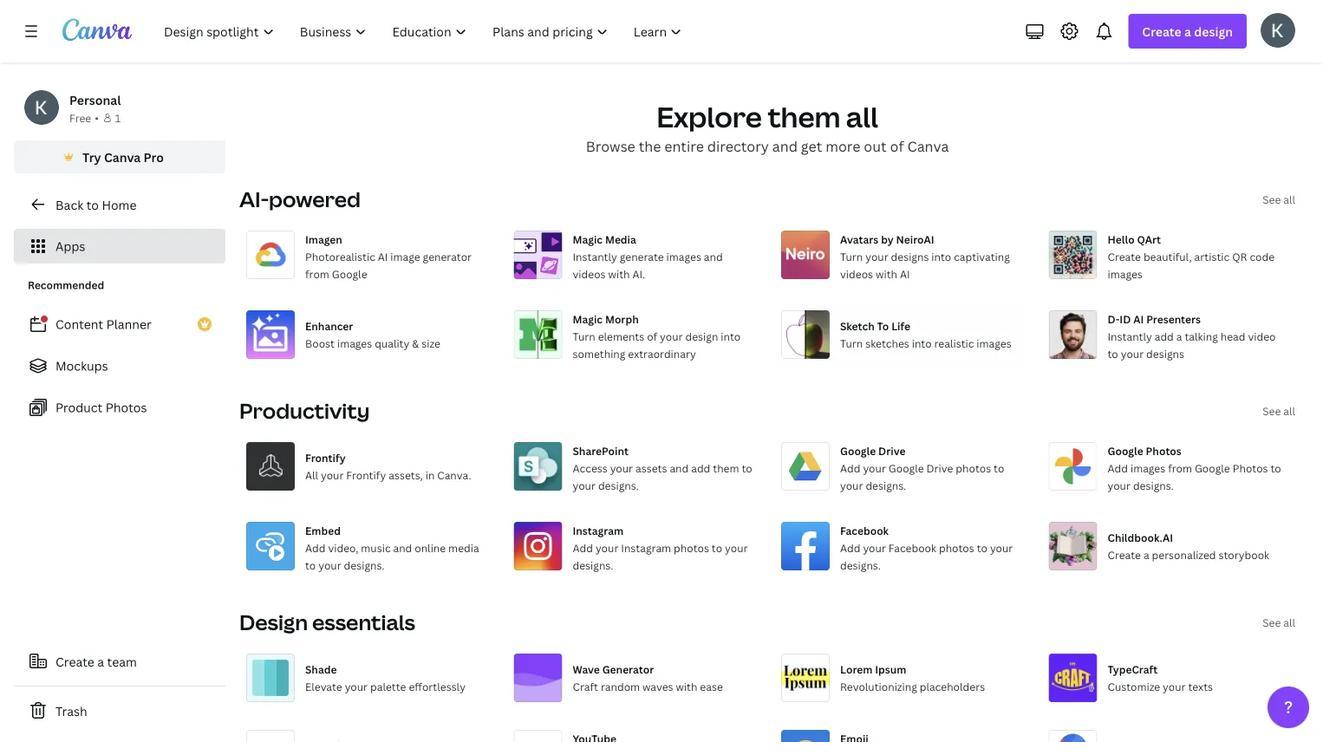 Task type: locate. For each thing, give the bounding box(es) containing it.
with left 'ai.'
[[608, 267, 630, 281]]

add inside d-id ai presenters instantly add a talking head video to your designs
[[1155, 329, 1174, 343]]

magic morph turn elements of your design into something extraordinary
[[573, 312, 741, 361]]

2 horizontal spatial ai
[[1133, 312, 1144, 326]]

a inside dropdown button
[[1184, 23, 1191, 39]]

0 horizontal spatial from
[[305, 267, 329, 281]]

videos inside avatars by neiroai turn your designs into captivating videos with ai
[[840, 267, 873, 281]]

designs. inside the embed add video, music and online media to your designs.
[[344, 558, 384, 572]]

videos inside the magic media instantly generate images and videos with ai.
[[573, 267, 606, 281]]

designs. inside facebook add your facebook photos to your designs.
[[840, 558, 881, 572]]

to inside facebook add your facebook photos to your designs.
[[977, 541, 988, 555]]

see all button down storybook
[[1263, 614, 1295, 631]]

effortlessly
[[409, 679, 466, 694]]

generate
[[620, 249, 664, 264]]

canva
[[907, 137, 949, 156], [104, 149, 141, 165]]

1 horizontal spatial canva
[[907, 137, 949, 156]]

boost
[[305, 336, 335, 350]]

see all button up code
[[1263, 191, 1295, 208]]

see all down video
[[1263, 404, 1295, 418]]

add inside sharepoint access your assets and add them to your designs.
[[691, 461, 710, 475]]

frontify up all
[[305, 450, 346, 465]]

2 vertical spatial see all button
[[1263, 614, 1295, 631]]

generator
[[602, 662, 654, 676]]

videos down media
[[573, 267, 606, 281]]

2 horizontal spatial photos
[[1233, 461, 1268, 475]]

childbook.ai create a personalized storybook
[[1108, 530, 1269, 562]]

2 see all from the top
[[1263, 404, 1295, 418]]

•
[[95, 111, 99, 125]]

0 vertical spatial photos
[[106, 399, 147, 416]]

images inside enhancer boost images quality & size
[[337, 336, 372, 350]]

2 vertical spatial photos
[[1233, 461, 1268, 475]]

of right out
[[890, 137, 904, 156]]

turn inside "magic morph turn elements of your design into something extraordinary"
[[573, 329, 595, 343]]

ai for imagen
[[378, 249, 388, 264]]

designs. inside google drive add your google drive photos to your designs.
[[866, 478, 906, 492]]

1 horizontal spatial frontify
[[346, 468, 386, 482]]

1 vertical spatial frontify
[[346, 468, 386, 482]]

ai right id
[[1133, 312, 1144, 326]]

ai
[[378, 249, 388, 264], [900, 267, 910, 281], [1133, 312, 1144, 326]]

product photos
[[55, 399, 147, 416]]

0 horizontal spatial ai
[[378, 249, 388, 264]]

1 vertical spatial from
[[1168, 461, 1192, 475]]

0 vertical spatial frontify
[[305, 450, 346, 465]]

of up extraordinary
[[647, 329, 657, 343]]

photos inside instagram add your instagram photos to your designs.
[[674, 541, 709, 555]]

trash link
[[14, 694, 225, 728]]

0 vertical spatial instantly
[[573, 249, 617, 264]]

images inside the magic media instantly generate images and videos with ai.
[[666, 249, 701, 264]]

ai inside "imagen photorealistic ai image generator from google"
[[378, 249, 388, 264]]

1
[[115, 111, 121, 125]]

images inside google photos add images from google photos to your designs.
[[1131, 461, 1166, 475]]

random
[[601, 679, 640, 694]]

0 vertical spatial designs
[[891, 249, 929, 264]]

create a design
[[1142, 23, 1233, 39]]

try canva pro button
[[14, 140, 225, 173]]

create inside create a team button
[[55, 653, 94, 670]]

see
[[1263, 192, 1281, 206], [1263, 404, 1281, 418], [1263, 615, 1281, 629]]

add inside the embed add video, music and online media to your designs.
[[305, 541, 326, 555]]

your inside "frontify all your frontify assets, in canva."
[[321, 468, 344, 482]]

top level navigation element
[[153, 14, 697, 49]]

see up code
[[1263, 192, 1281, 206]]

instagram
[[573, 523, 624, 538], [621, 541, 671, 555]]

personalized
[[1152, 548, 1216, 562]]

canva.
[[437, 468, 471, 482]]

kendall parks image
[[1261, 13, 1295, 47]]

see down video
[[1263, 404, 1281, 418]]

2 horizontal spatial with
[[876, 267, 897, 281]]

into inside sketch to life turn sketches into realistic images
[[912, 336, 932, 350]]

images right generate
[[666, 249, 701, 264]]

ai for d-id ai presenters
[[1133, 312, 1144, 326]]

hello qart create beautiful, artistic qr code images
[[1108, 232, 1275, 281]]

canva right out
[[907, 137, 949, 156]]

ai inside d-id ai presenters instantly add a talking head video to your designs
[[1133, 312, 1144, 326]]

0 vertical spatial of
[[890, 137, 904, 156]]

0 vertical spatial magic
[[573, 232, 603, 246]]

videos
[[573, 267, 606, 281], [840, 267, 873, 281]]

your inside google photos add images from google photos to your designs.
[[1108, 478, 1131, 492]]

1 see from the top
[[1263, 192, 1281, 206]]

0 vertical spatial design
[[1194, 23, 1233, 39]]

craft
[[573, 679, 598, 694]]

google
[[332, 267, 367, 281], [840, 443, 876, 458], [1108, 443, 1143, 458], [889, 461, 924, 475], [1195, 461, 1230, 475]]

1 horizontal spatial of
[[890, 137, 904, 156]]

images right realistic
[[977, 336, 1012, 350]]

content planner link
[[14, 307, 225, 342]]

magic left media
[[573, 232, 603, 246]]

embed
[[305, 523, 341, 538]]

and left the get
[[772, 137, 798, 156]]

from up 'childbook.ai create a personalized storybook'
[[1168, 461, 1192, 475]]

1 vertical spatial of
[[647, 329, 657, 343]]

0 vertical spatial them
[[768, 98, 840, 136]]

childbook.ai
[[1108, 530, 1173, 544]]

3 see all from the top
[[1263, 615, 1295, 629]]

them right the assets
[[713, 461, 739, 475]]

see down storybook
[[1263, 615, 1281, 629]]

see all button down video
[[1263, 402, 1295, 420]]

1 vertical spatial magic
[[573, 312, 603, 326]]

1 vertical spatial see
[[1263, 404, 1281, 418]]

assets,
[[389, 468, 423, 482]]

hello
[[1108, 232, 1135, 246]]

ai down neiroai
[[900, 267, 910, 281]]

essentials
[[312, 608, 415, 636]]

0 vertical spatial facebook
[[840, 523, 889, 538]]

designs.
[[598, 478, 639, 492], [866, 478, 906, 492], [1133, 478, 1174, 492], [344, 558, 384, 572], [573, 558, 613, 572], [840, 558, 881, 572]]

with down by at the top right
[[876, 267, 897, 281]]

with inside the magic media instantly generate images and videos with ai.
[[608, 267, 630, 281]]

1 horizontal spatial with
[[676, 679, 698, 694]]

captivating
[[954, 249, 1010, 264]]

instantly inside the magic media instantly generate images and videos with ai.
[[573, 249, 617, 264]]

1 vertical spatial ai
[[900, 267, 910, 281]]

0 horizontal spatial add
[[691, 461, 710, 475]]

elements
[[598, 329, 644, 343]]

0 horizontal spatial photos
[[106, 399, 147, 416]]

the
[[639, 137, 661, 156]]

more
[[826, 137, 861, 156]]

1 vertical spatial see all button
[[1263, 402, 1295, 420]]

1 vertical spatial facebook
[[889, 541, 936, 555]]

turn down sketch
[[840, 336, 863, 350]]

1 see all from the top
[[1263, 192, 1295, 206]]

1 horizontal spatial from
[[1168, 461, 1192, 475]]

canva inside explore them all browse the entire directory and get more out of canva
[[907, 137, 949, 156]]

add
[[840, 461, 861, 475], [1108, 461, 1128, 475], [305, 541, 326, 555], [573, 541, 593, 555], [840, 541, 861, 555]]

images inside hello qart create beautiful, artistic qr code images
[[1108, 267, 1143, 281]]

into
[[932, 249, 951, 264], [721, 329, 741, 343], [912, 336, 932, 350]]

0 horizontal spatial videos
[[573, 267, 606, 281]]

photos inside facebook add your facebook photos to your designs.
[[939, 541, 974, 555]]

0 horizontal spatial them
[[713, 461, 739, 475]]

magic
[[573, 232, 603, 246], [573, 312, 603, 326]]

explore them all browse the entire directory and get more out of canva
[[586, 98, 949, 156]]

turn inside avatars by neiroai turn your designs into captivating videos with ai
[[840, 249, 863, 264]]

ai left image
[[378, 249, 388, 264]]

magic inside "magic morph turn elements of your design into something extraordinary"
[[573, 312, 603, 326]]

and right the assets
[[670, 461, 689, 475]]

ai.
[[632, 267, 645, 281]]

0 horizontal spatial canva
[[104, 149, 141, 165]]

instantly
[[573, 249, 617, 264], [1108, 329, 1152, 343]]

list
[[14, 307, 225, 425]]

add for instagram add your instagram photos to your designs.
[[573, 541, 593, 555]]

of inside "magic morph turn elements of your design into something extraordinary"
[[647, 329, 657, 343]]

lorem ipsum revolutionizing placeholders
[[840, 662, 985, 694]]

to
[[86, 196, 99, 213], [1108, 346, 1118, 361], [742, 461, 752, 475], [994, 461, 1004, 475], [1271, 461, 1281, 475], [712, 541, 722, 555], [977, 541, 988, 555], [305, 558, 316, 572]]

1 magic from the top
[[573, 232, 603, 246]]

0 vertical spatial see
[[1263, 192, 1281, 206]]

images down hello
[[1108, 267, 1143, 281]]

0 vertical spatial see all
[[1263, 192, 1295, 206]]

frontify all your frontify assets, in canva.
[[305, 450, 471, 482]]

them up the get
[[768, 98, 840, 136]]

sharepoint
[[573, 443, 629, 458]]

add
[[1155, 329, 1174, 343], [691, 461, 710, 475]]

sketches
[[866, 336, 909, 350]]

0 vertical spatial add
[[1155, 329, 1174, 343]]

0 horizontal spatial design
[[685, 329, 718, 343]]

them
[[768, 98, 840, 136], [713, 461, 739, 475]]

google drive add your google drive photos to your designs.
[[840, 443, 1004, 492]]

1 vertical spatial instagram
[[621, 541, 671, 555]]

with left ease at right bottom
[[676, 679, 698, 694]]

instagram down the assets
[[621, 541, 671, 555]]

photos for product
[[106, 399, 147, 416]]

product
[[55, 399, 103, 416]]

1 horizontal spatial them
[[768, 98, 840, 136]]

add down presenters
[[1155, 329, 1174, 343]]

design left kendall parks image
[[1194, 23, 1233, 39]]

add inside instagram add your instagram photos to your designs.
[[573, 541, 593, 555]]

images down enhancer
[[337, 336, 372, 350]]

with inside avatars by neiroai turn your designs into captivating videos with ai
[[876, 267, 897, 281]]

2 vertical spatial ai
[[1133, 312, 1144, 326]]

and right generate
[[704, 249, 723, 264]]

from inside "imagen photorealistic ai image generator from google"
[[305, 267, 329, 281]]

1 horizontal spatial videos
[[840, 267, 873, 281]]

0 horizontal spatial of
[[647, 329, 657, 343]]

1 see all button from the top
[[1263, 191, 1295, 208]]

1 horizontal spatial design
[[1194, 23, 1233, 39]]

designs
[[891, 249, 929, 264], [1146, 346, 1184, 361]]

images up the childbook.ai
[[1131, 461, 1166, 475]]

0 horizontal spatial with
[[608, 267, 630, 281]]

add right the assets
[[691, 461, 710, 475]]

1 vertical spatial them
[[713, 461, 739, 475]]

0 horizontal spatial instantly
[[573, 249, 617, 264]]

into inside avatars by neiroai turn your designs into captivating videos with ai
[[932, 249, 951, 264]]

id
[[1120, 312, 1131, 326]]

0 vertical spatial drive
[[878, 443, 906, 458]]

magic inside the magic media instantly generate images and videos with ai.
[[573, 232, 603, 246]]

1 vertical spatial designs
[[1146, 346, 1184, 361]]

revolutionizing
[[840, 679, 917, 694]]

turn for turn sketches into realistic images
[[840, 336, 863, 350]]

from down photorealistic
[[305, 267, 329, 281]]

sketch to life group
[[774, 303, 1028, 366]]

create inside hello qart create beautiful, artistic qr code images
[[1108, 249, 1141, 264]]

add inside facebook add your facebook photos to your designs.
[[840, 541, 861, 555]]

1 vertical spatial instantly
[[1108, 329, 1152, 343]]

2 vertical spatial see all
[[1263, 615, 1295, 629]]

code
[[1250, 249, 1275, 264]]

photos
[[106, 399, 147, 416], [1146, 443, 1182, 458], [1233, 461, 1268, 475]]

back to home link
[[14, 187, 225, 222]]

with inside wave generator craft random waves with ease
[[676, 679, 698, 694]]

see all up code
[[1263, 192, 1295, 206]]

0 vertical spatial from
[[305, 267, 329, 281]]

1 vertical spatial see all
[[1263, 404, 1295, 418]]

instantly down id
[[1108, 329, 1152, 343]]

and right music
[[393, 541, 412, 555]]

see all down storybook
[[1263, 615, 1295, 629]]

instagram down access
[[573, 523, 624, 538]]

your inside avatars by neiroai turn your designs into captivating videos with ai
[[866, 249, 888, 264]]

1 vertical spatial photos
[[1146, 443, 1182, 458]]

designs. inside sharepoint access your assets and add them to your designs.
[[598, 478, 639, 492]]

add inside google drive add your google drive photos to your designs.
[[840, 461, 861, 475]]

0 vertical spatial ai
[[378, 249, 388, 264]]

instantly down media
[[573, 249, 617, 264]]

turn inside sketch to life turn sketches into realistic images
[[840, 336, 863, 350]]

ease
[[700, 679, 723, 694]]

photos
[[956, 461, 991, 475], [674, 541, 709, 555], [939, 541, 974, 555]]

to inside instagram add your instagram photos to your designs.
[[712, 541, 722, 555]]

1 vertical spatial design
[[685, 329, 718, 343]]

3 see from the top
[[1263, 615, 1281, 629]]

0 horizontal spatial designs
[[891, 249, 929, 264]]

all
[[305, 468, 318, 482]]

1 vertical spatial add
[[691, 461, 710, 475]]

2 videos from the left
[[840, 267, 873, 281]]

design
[[239, 608, 308, 636]]

1 horizontal spatial ai
[[900, 267, 910, 281]]

designs down neiroai
[[891, 249, 929, 264]]

1 horizontal spatial add
[[1155, 329, 1174, 343]]

designs. inside google photos add images from google photos to your designs.
[[1133, 478, 1174, 492]]

videos down avatars
[[840, 267, 873, 281]]

planner
[[106, 316, 152, 333]]

canva right the try
[[104, 149, 141, 165]]

turn down avatars
[[840, 249, 863, 264]]

0 horizontal spatial drive
[[878, 443, 906, 458]]

3 see all button from the top
[[1263, 614, 1295, 631]]

1 videos from the left
[[573, 267, 606, 281]]

typecraft
[[1108, 662, 1158, 676]]

2 magic from the top
[[573, 312, 603, 326]]

0 horizontal spatial frontify
[[305, 450, 346, 465]]

get
[[801, 137, 822, 156]]

1 horizontal spatial drive
[[926, 461, 953, 475]]

1 horizontal spatial photos
[[1146, 443, 1182, 458]]

neiroai
[[896, 232, 934, 246]]

designs inside avatars by neiroai turn your designs into captivating videos with ai
[[891, 249, 929, 264]]

productivity
[[239, 397, 370, 425]]

magic for turn
[[573, 312, 603, 326]]

frontify
[[305, 450, 346, 465], [346, 468, 386, 482]]

your inside the embed add video, music and online media to your designs.
[[318, 558, 341, 572]]

all
[[846, 98, 878, 136], [1284, 192, 1295, 206], [1284, 404, 1295, 418], [1284, 615, 1295, 629]]

turn for turn your designs into captivating videos with ai
[[840, 249, 863, 264]]

&
[[412, 336, 419, 350]]

ipsum
[[875, 662, 906, 676]]

facebook
[[840, 523, 889, 538], [889, 541, 936, 555]]

0 vertical spatial see all button
[[1263, 191, 1295, 208]]

extraordinary
[[628, 346, 696, 361]]

design up extraordinary
[[685, 329, 718, 343]]

to inside google drive add your google drive photos to your designs.
[[994, 461, 1004, 475]]

1 horizontal spatial instantly
[[1108, 329, 1152, 343]]

powered
[[269, 185, 361, 213]]

1 vertical spatial drive
[[926, 461, 953, 475]]

2 vertical spatial see
[[1263, 615, 1281, 629]]

magic media instantly generate images and videos with ai.
[[573, 232, 723, 281]]

design inside dropdown button
[[1194, 23, 1233, 39]]

realistic
[[934, 336, 974, 350]]

frontify left assets,
[[346, 468, 386, 482]]

1 horizontal spatial designs
[[1146, 346, 1184, 361]]

turn up something on the top left
[[573, 329, 595, 343]]

canva inside button
[[104, 149, 141, 165]]

your inside d-id ai presenters instantly add a talking head video to your designs
[[1121, 346, 1144, 361]]

and inside the embed add video, music and online media to your designs.
[[393, 541, 412, 555]]

magic left morph
[[573, 312, 603, 326]]

designs down presenters
[[1146, 346, 1184, 361]]



Task type: vqa. For each thing, say whether or not it's contained in the screenshot.


Task type: describe. For each thing, give the bounding box(es) containing it.
generator
[[423, 249, 472, 264]]

designs. for images
[[1133, 478, 1174, 492]]

d-id ai presenters instantly add a talking head video to your designs
[[1108, 312, 1276, 361]]

create inside 'childbook.ai create a personalized storybook'
[[1108, 548, 1141, 562]]

life
[[891, 319, 910, 333]]

see all for essentials
[[1263, 615, 1295, 629]]

waves
[[643, 679, 673, 694]]

see all button for essentials
[[1263, 614, 1295, 631]]

to inside sharepoint access your assets and add them to your designs.
[[742, 461, 752, 475]]

morph
[[605, 312, 639, 326]]

them inside sharepoint access your assets and add them to your designs.
[[713, 461, 739, 475]]

assets
[[636, 461, 667, 475]]

talking
[[1185, 329, 1218, 343]]

create a team
[[55, 653, 137, 670]]

sketch to life turn sketches into realistic images
[[840, 319, 1012, 350]]

your inside "magic morph turn elements of your design into something extraordinary"
[[660, 329, 683, 343]]

and inside sharepoint access your assets and add them to your designs.
[[670, 461, 689, 475]]

2 see from the top
[[1263, 404, 1281, 418]]

a inside button
[[97, 653, 104, 670]]

online
[[415, 541, 446, 555]]

add inside google photos add images from google photos to your designs.
[[1108, 461, 1128, 475]]

explore
[[657, 98, 762, 136]]

shade elevate your palette effortlessly
[[305, 662, 466, 694]]

google inside "imagen photorealistic ai image generator from google"
[[332, 267, 367, 281]]

from inside google photos add images from google photos to your designs.
[[1168, 461, 1192, 475]]

sketch
[[840, 319, 875, 333]]

mockups
[[55, 358, 108, 374]]

designs. inside instagram add your instagram photos to your designs.
[[573, 558, 613, 572]]

all inside explore them all browse the entire directory and get more out of canva
[[846, 98, 878, 136]]

avatars
[[840, 232, 879, 246]]

elevate
[[305, 679, 342, 694]]

photorealistic
[[305, 249, 375, 264]]

mockups link
[[14, 349, 225, 383]]

texts
[[1188, 679, 1213, 694]]

back
[[55, 196, 83, 213]]

2 see all button from the top
[[1263, 402, 1295, 420]]

designs inside d-id ai presenters instantly add a talking head video to your designs
[[1146, 346, 1184, 361]]

photos for instagram add your instagram photos to your designs.
[[674, 541, 709, 555]]

entire
[[664, 137, 704, 156]]

imagen photorealistic ai image generator from google
[[305, 232, 472, 281]]

try canva pro
[[82, 149, 164, 165]]

0 vertical spatial instagram
[[573, 523, 624, 538]]

typecraft customize your texts
[[1108, 662, 1213, 694]]

google photos add images from google photos to your designs.
[[1108, 443, 1281, 492]]

design essentials
[[239, 608, 415, 636]]

video,
[[328, 541, 358, 555]]

and inside explore them all browse the entire directory and get more out of canva
[[772, 137, 798, 156]]

ai inside avatars by neiroai turn your designs into captivating videos with ai
[[900, 267, 910, 281]]

palette
[[370, 679, 406, 694]]

browse
[[586, 137, 635, 156]]

sharepoint access your assets and add them to your designs.
[[573, 443, 752, 492]]

and inside the magic media instantly generate images and videos with ai.
[[704, 249, 723, 264]]

qart
[[1137, 232, 1161, 246]]

image
[[390, 249, 420, 264]]

enhancer
[[305, 319, 353, 333]]

in
[[425, 468, 435, 482]]

photos for google
[[1146, 443, 1182, 458]]

design inside "magic morph turn elements of your design into something extraordinary"
[[685, 329, 718, 343]]

recommended
[[28, 278, 104, 292]]

free •
[[69, 111, 99, 125]]

all for ai-powered
[[1284, 192, 1295, 206]]

storybook
[[1219, 548, 1269, 562]]

into inside "magic morph turn elements of your design into something extraordinary"
[[721, 329, 741, 343]]

see for powered
[[1263, 192, 1281, 206]]

to inside the embed add video, music and online media to your designs.
[[305, 558, 316, 572]]

see all button for powered
[[1263, 191, 1295, 208]]

instantly inside d-id ai presenters instantly add a talking head video to your designs
[[1108, 329, 1152, 343]]

your inside "shade elevate your palette effortlessly"
[[345, 679, 368, 694]]

free
[[69, 111, 91, 125]]

beautiful,
[[1144, 249, 1192, 264]]

add for facebook add your facebook photos to your designs.
[[840, 541, 861, 555]]

of inside explore them all browse the entire directory and get more out of canva
[[890, 137, 904, 156]]

facebook add your facebook photos to your designs.
[[840, 523, 1013, 572]]

content
[[55, 316, 103, 333]]

media
[[448, 541, 479, 555]]

a inside 'childbook.ai create a personalized storybook'
[[1144, 548, 1149, 562]]

list containing content planner
[[14, 307, 225, 425]]

video
[[1248, 329, 1276, 343]]

your inside typecraft customize your texts
[[1163, 679, 1186, 694]]

embed add video, music and online media to your designs.
[[305, 523, 479, 572]]

create a design button
[[1128, 14, 1247, 49]]

access
[[573, 461, 608, 475]]

create inside "create a design" dropdown button
[[1142, 23, 1182, 39]]

artistic
[[1194, 249, 1230, 264]]

team
[[107, 653, 137, 670]]

all for productivity
[[1284, 404, 1295, 418]]

add for embed add video, music and online media to your designs.
[[305, 541, 326, 555]]

head
[[1221, 329, 1246, 343]]

photos inside google drive add your google drive photos to your designs.
[[956, 461, 991, 475]]

a inside d-id ai presenters instantly add a talking head video to your designs
[[1176, 329, 1182, 343]]

avatars by neiroai turn your designs into captivating videos with ai
[[840, 232, 1010, 281]]

ai-
[[239, 185, 269, 213]]

apps
[[55, 238, 85, 254]]

all for design essentials
[[1284, 615, 1295, 629]]

add for instantly
[[1155, 329, 1174, 343]]

to inside google photos add images from google photos to your designs.
[[1271, 461, 1281, 475]]

shade
[[305, 662, 337, 676]]

add for and
[[691, 461, 710, 475]]

lorem
[[840, 662, 873, 676]]

designs. for assets
[[598, 478, 639, 492]]

them inside explore them all browse the entire directory and get more out of canva
[[768, 98, 840, 136]]

magic for instantly
[[573, 232, 603, 246]]

designs. for your
[[866, 478, 906, 492]]

trash
[[55, 703, 87, 719]]

photos for facebook add your facebook photos to your designs.
[[939, 541, 974, 555]]

something
[[573, 346, 626, 361]]

product photos link
[[14, 390, 225, 425]]

directory
[[707, 137, 769, 156]]

create a team button
[[14, 644, 225, 679]]

placeholders
[[920, 679, 985, 694]]

qr
[[1232, 249, 1247, 264]]

size
[[422, 336, 440, 350]]

see all for powered
[[1263, 192, 1295, 206]]

see for essentials
[[1263, 615, 1281, 629]]

content planner
[[55, 316, 152, 333]]

d-
[[1108, 312, 1120, 326]]

images inside sketch to life turn sketches into realistic images
[[977, 336, 1012, 350]]

home
[[102, 196, 137, 213]]

to inside d-id ai presenters instantly add a talking head video to your designs
[[1108, 346, 1118, 361]]

ai-powered
[[239, 185, 361, 213]]

imagen
[[305, 232, 342, 246]]

quality
[[375, 336, 410, 350]]

designs. for music
[[344, 558, 384, 572]]

apps link
[[14, 229, 225, 264]]



